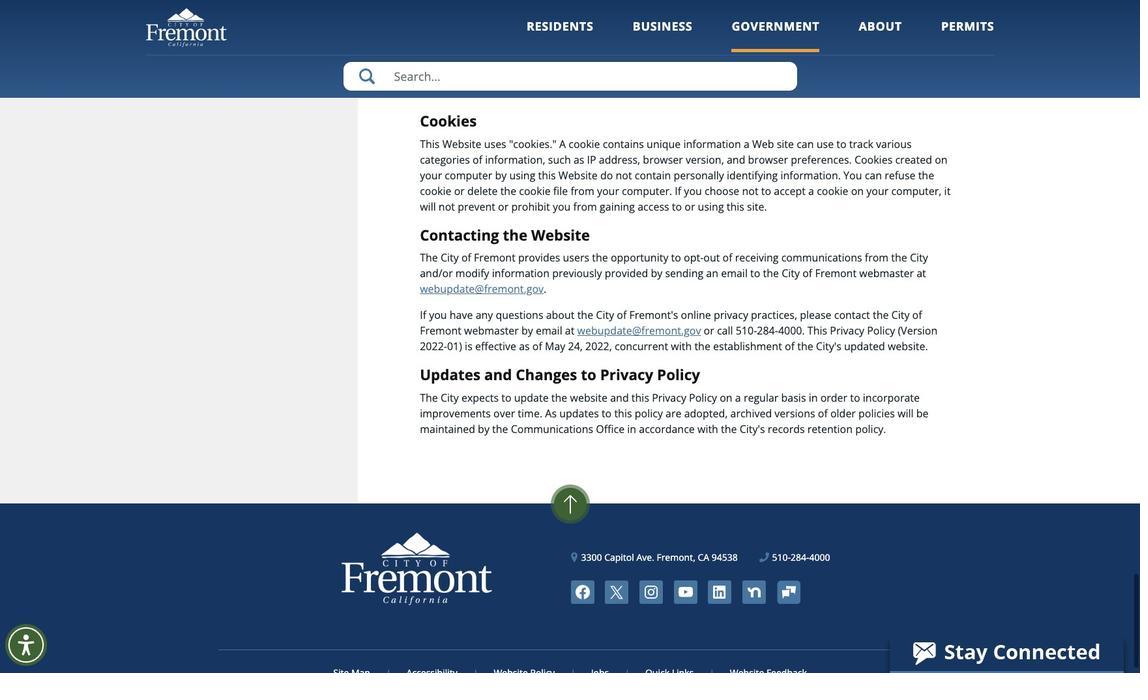 Task type: locate. For each thing, give the bounding box(es) containing it.
0 vertical spatial contain
[[568, 70, 604, 84]]

in right files
[[590, 54, 599, 69]]

0 horizontal spatial order
[[601, 54, 628, 69]]

and up "identifying"
[[727, 152, 746, 167]]

your up gaining
[[597, 184, 620, 198]]

0 vertical spatial personally
[[627, 70, 678, 84]]

any inside log files the city tracks web server log files in order to create aggregate statistical reports, detect errors, and maintain security. these reports do not contain any personally identifiable information of users outside the city network.
[[607, 70, 625, 84]]

0 horizontal spatial webupdate@fremont.gov
[[420, 282, 544, 296]]

cookie down you
[[817, 184, 849, 198]]

cookies down the network.
[[420, 111, 477, 131]]

510- up establishment
[[736, 324, 757, 338]]

1 vertical spatial using
[[698, 199, 724, 214]]

website up provides at top
[[532, 225, 590, 245]]

1 vertical spatial contain
[[635, 168, 671, 182]]

1 vertical spatial with
[[698, 422, 719, 436]]

in right office
[[628, 422, 637, 436]]

0 vertical spatial with
[[671, 339, 692, 354]]

and inside cookies this website uses "cookies." a cookie contains unique information a web site can use to track various categories of information, such as ip address, browser version, and browser preferences. cookies created on your computer by using this website do not contain personally identifying information. you can refuse the cookie or delete the cookie file from your computer. if you choose not to accept a cookie on your computer, it will not prevent or prohibit you from gaining access to or using this site.
[[727, 152, 746, 167]]

cookies down track
[[855, 152, 893, 167]]

will up contacting on the left top
[[420, 199, 436, 214]]

can
[[797, 137, 814, 151], [865, 168, 883, 182]]

510- up footer my icon
[[773, 551, 791, 563]]

if right computer.
[[675, 184, 682, 198]]

of left 'may'
[[533, 339, 543, 354]]

contact
[[835, 308, 871, 322]]

of up the (version
[[913, 308, 923, 322]]

information down statistical
[[738, 70, 795, 84]]

do down server
[[534, 70, 546, 84]]

an
[[707, 266, 719, 281]]

and/or
[[420, 266, 453, 281]]

0 horizontal spatial city's
[[740, 422, 766, 436]]

2 vertical spatial the
[[420, 391, 438, 405]]

cookie up prohibit in the top left of the page
[[519, 184, 551, 198]]

to up office
[[602, 406, 612, 421]]

webmaster up contact
[[860, 266, 915, 281]]

detect
[[817, 54, 848, 69]]

2 horizontal spatial in
[[809, 391, 818, 405]]

updates
[[420, 365, 481, 385]]

website inside contacting the website the city of fremont provides users the opportunity to opt-out of receiving communications from the city and/or modify information previously provided by sending an email to the city of fremont webmaster at webupdate@fremont.gov .
[[532, 225, 590, 245]]

this up office
[[615, 406, 632, 421]]

not
[[549, 70, 566, 84], [616, 168, 632, 182], [743, 184, 759, 198], [439, 199, 455, 214]]

your down categories
[[420, 168, 442, 182]]

0 vertical spatial do
[[534, 70, 546, 84]]

1 horizontal spatial in
[[628, 422, 637, 436]]

1 vertical spatial any
[[476, 308, 493, 322]]

or down computer
[[454, 184, 465, 198]]

"cookies."
[[509, 137, 557, 151]]

1 vertical spatial will
[[898, 406, 914, 421]]

webupdate@fremont.gov link
[[420, 282, 544, 296], [578, 324, 701, 338]]

of
[[798, 70, 808, 84], [473, 152, 483, 167], [462, 251, 472, 265], [723, 251, 733, 265], [803, 266, 813, 281], [617, 308, 627, 322], [913, 308, 923, 322], [533, 339, 543, 354], [785, 339, 795, 354], [818, 406, 828, 421]]

if inside cookies this website uses "cookies." a cookie contains unique information a web site can use to track various categories of information, such as ip address, browser version, and browser preferences. cookies created on your computer by using this website do not contain personally identifying information. you can refuse the cookie or delete the cookie file from your computer. if you choose not to accept a cookie on your computer, it will not prevent or prohibit you from gaining access to or using this site.
[[675, 184, 682, 198]]

any
[[607, 70, 625, 84], [476, 308, 493, 322]]

browser down "unique"
[[643, 152, 683, 167]]

1 vertical spatial this
[[808, 324, 828, 338]]

Search text field
[[343, 62, 797, 91]]

2 horizontal spatial your
[[867, 184, 889, 198]]

to left create
[[631, 54, 641, 69]]

will
[[420, 199, 436, 214], [898, 406, 914, 421]]

1 vertical spatial privacy
[[601, 365, 654, 385]]

0 vertical spatial in
[[590, 54, 599, 69]]

1 vertical spatial webupdate@fremont.gov link
[[578, 324, 701, 338]]

1 vertical spatial from
[[574, 199, 597, 214]]

0 vertical spatial privacy
[[831, 324, 865, 338]]

1 the from the top
[[420, 54, 438, 69]]

do inside cookies this website uses "cookies." a cookie contains unique information a web site can use to track various categories of information, such as ip address, browser version, and browser preferences. cookies created on your computer by using this website do not contain personally identifying information. you can refuse the cookie or delete the cookie file from your computer. if you choose not to accept a cookie on your computer, it will not prevent or prohibit you from gaining access to or using this site.
[[601, 168, 613, 182]]

0 horizontal spatial fremont
[[420, 324, 462, 338]]

privacy down concurrent
[[601, 365, 654, 385]]

0 vertical spatial at
[[917, 266, 927, 281]]

0 horizontal spatial users
[[563, 251, 590, 265]]

of up computer
[[473, 152, 483, 167]]

residents link
[[527, 18, 594, 52]]

on down you
[[852, 184, 864, 198]]

to inside log files the city tracks web server log files in order to create aggregate statistical reports, detect errors, and maintain security. these reports do not contain any personally identifiable information of users outside the city network.
[[631, 54, 641, 69]]

opt-
[[684, 251, 704, 265]]

contain down files
[[568, 70, 604, 84]]

users up previously in the top of the page
[[563, 251, 590, 265]]

4000
[[810, 551, 831, 563]]

contain up computer.
[[635, 168, 671, 182]]

previously
[[553, 266, 602, 281]]

cookie up ip
[[569, 137, 600, 151]]

access
[[638, 199, 670, 214]]

by
[[495, 168, 507, 182], [651, 266, 663, 281], [522, 324, 533, 338], [478, 422, 490, 436]]

0 horizontal spatial with
[[671, 339, 692, 354]]

cookies
[[420, 111, 477, 131], [855, 152, 893, 167]]

a down information.
[[809, 184, 815, 198]]

opportunity
[[611, 251, 669, 265]]

not inside log files the city tracks web server log files in order to create aggregate statistical reports, detect errors, and maintain security. these reports do not contain any personally identifiable information of users outside the city network.
[[549, 70, 566, 84]]

versions
[[775, 406, 816, 421]]

0 horizontal spatial 510-
[[736, 324, 757, 338]]

policy.
[[856, 422, 887, 436]]

0 vertical spatial as
[[574, 152, 585, 167]]

as left ip
[[574, 152, 585, 167]]

footer tw icon image
[[606, 580, 629, 604]]

1 horizontal spatial 510-
[[773, 551, 791, 563]]

log files the city tracks web server log files in order to create aggregate statistical reports, detect errors, and maintain security. these reports do not contain any personally identifiable information of users outside the city network.
[[420, 28, 950, 100]]

on right the created
[[935, 152, 948, 167]]

2 the from the top
[[420, 251, 438, 265]]

on up adopted,
[[720, 391, 733, 405]]

regular
[[744, 391, 779, 405]]

284- up footer my icon
[[791, 551, 810, 563]]

website down ip
[[559, 168, 598, 182]]

statistical
[[728, 54, 774, 69]]

or call 510-284-4000. this privacy policy (version 2022-01) is effective as of may 24, 2022, concurrent with the establishment of the city's updated website.
[[420, 324, 938, 354]]

a inside updates and changes to privacy policy the city expects to update the website and this privacy policy on a regular basis in order to incorporate improvements over time. as updates to this policy are adopted, archived versions of older policies will be maintained by the communications office in accordance with the city's records retention policy.
[[736, 391, 741, 405]]

0 vertical spatial webupdate@fremont.gov
[[420, 282, 544, 296]]

the up security.
[[420, 54, 438, 69]]

email right an
[[722, 266, 748, 281]]

2 vertical spatial in
[[628, 422, 637, 436]]

510-
[[736, 324, 757, 338], [773, 551, 791, 563]]

by inside contacting the website the city of fremont provides users the opportunity to opt-out of receiving communications from the city and/or modify information previously provided by sending an email to the city of fremont webmaster at webupdate@fremont.gov .
[[651, 266, 663, 281]]

webupdate@fremont.gov down "modify"
[[420, 282, 544, 296]]

0 vertical spatial website
[[443, 137, 482, 151]]

01)
[[447, 339, 462, 354]]

fremont up 2022-
[[420, 324, 462, 338]]

1 horizontal spatial email
[[722, 266, 748, 281]]

0 horizontal spatial at
[[565, 324, 575, 338]]

information up version,
[[684, 137, 741, 151]]

to right access on the right of the page
[[672, 199, 682, 214]]

0 horizontal spatial webupdate@fremont.gov link
[[420, 282, 544, 296]]

you left choose
[[684, 184, 702, 198]]

by down information, at the left of page
[[495, 168, 507, 182]]

1 horizontal spatial webupdate@fremont.gov link
[[578, 324, 701, 338]]

files
[[450, 28, 482, 49]]

or inside or call 510-284-4000. this privacy policy (version 2022-01) is effective as of may 24, 2022, concurrent with the establishment of the city's updated website.
[[704, 324, 715, 338]]

contacting the website the city of fremont provides users the opportunity to opt-out of receiving communications from the city and/or modify information previously provided by sending an email to the city of fremont webmaster at webupdate@fremont.gov .
[[420, 225, 929, 296]]

the inside log files the city tracks web server log files in order to create aggregate statistical reports, detect errors, and maintain security. these reports do not contain any personally identifiable information of users outside the city network.
[[879, 70, 895, 84]]

website
[[570, 391, 608, 405]]

the up and/or
[[420, 251, 438, 265]]

log
[[550, 54, 565, 69]]

of inside updates and changes to privacy policy the city expects to update the website and this privacy policy on a regular basis in order to incorporate improvements over time. as updates to this policy are adopted, archived versions of older policies will be maintained by the communications office in accordance with the city's records retention policy.
[[818, 406, 828, 421]]

information down provides at top
[[492, 266, 550, 281]]

and right "website"
[[611, 391, 629, 405]]

city's inside updates and changes to privacy policy the city expects to update the website and this privacy policy on a regular basis in order to incorporate improvements over time. as updates to this policy are adopted, archived versions of older policies will be maintained by the communications office in accordance with the city's records retention policy.
[[740, 422, 766, 436]]

please
[[801, 308, 832, 322]]

1 vertical spatial webmaster
[[464, 324, 519, 338]]

establishment
[[714, 339, 783, 354]]

0 horizontal spatial webmaster
[[464, 324, 519, 338]]

in inside log files the city tracks web server log files in order to create aggregate statistical reports, detect errors, and maintain security. these reports do not contain any personally identifiable information of users outside the city network.
[[590, 54, 599, 69]]

1 horizontal spatial with
[[698, 422, 719, 436]]

webmaster
[[860, 266, 915, 281], [464, 324, 519, 338]]

1 vertical spatial cookies
[[855, 152, 893, 167]]

1 vertical spatial if
[[420, 308, 427, 322]]

in right basis
[[809, 391, 818, 405]]

0 horizontal spatial in
[[590, 54, 599, 69]]

if up 2022-
[[420, 308, 427, 322]]

users down detect
[[810, 70, 837, 84]]

284- inside or call 510-284-4000. this privacy policy (version 2022-01) is effective as of may 24, 2022, concurrent with the establishment of the city's updated website.
[[757, 324, 779, 338]]

webmaster inside if you have any questions about the city of fremont's online privacy practices, please contact the city of fremont webmaster by email at
[[464, 324, 519, 338]]

1 horizontal spatial order
[[821, 391, 848, 405]]

business link
[[633, 18, 693, 52]]

with
[[671, 339, 692, 354], [698, 422, 719, 436]]

1 vertical spatial at
[[565, 324, 575, 338]]

browser
[[643, 152, 683, 167], [749, 152, 789, 167]]

can right the site on the right top of page
[[797, 137, 814, 151]]

not left prevent
[[439, 199, 455, 214]]

to up the older in the right of the page
[[851, 391, 861, 405]]

prevent
[[458, 199, 496, 214]]

to down receiving
[[751, 266, 761, 281]]

2 vertical spatial privacy
[[652, 391, 687, 405]]

1 horizontal spatial users
[[810, 70, 837, 84]]

1 vertical spatial webupdate@fremont.gov
[[578, 324, 701, 338]]

at up the 24, on the bottom
[[565, 324, 575, 338]]

email inside contacting the website the city of fremont provides users the opportunity to opt-out of receiving communications from the city and/or modify information previously provided by sending an email to the city of fremont webmaster at webupdate@fremont.gov .
[[722, 266, 748, 281]]

government
[[732, 18, 820, 34]]

0 vertical spatial policy
[[868, 324, 896, 338]]

0 vertical spatial will
[[420, 199, 436, 214]]

policy up adopted,
[[690, 391, 718, 405]]

version,
[[686, 152, 725, 167]]

1 horizontal spatial at
[[917, 266, 927, 281]]

cookie down categories
[[420, 184, 452, 198]]

with down adopted,
[[698, 422, 719, 436]]

any inside if you have any questions about the city of fremont's online privacy practices, please contact the city of fremont webmaster by email at
[[476, 308, 493, 322]]

policy inside or call 510-284-4000. this privacy policy (version 2022-01) is effective as of may 24, 2022, concurrent with the establishment of the city's updated website.
[[868, 324, 896, 338]]

0 horizontal spatial this
[[420, 137, 440, 151]]

questions
[[496, 308, 544, 322]]

this down choose
[[727, 199, 745, 214]]

webupdate@fremont.gov link down "modify"
[[420, 282, 544, 296]]

is
[[465, 339, 473, 354]]

1 horizontal spatial will
[[898, 406, 914, 421]]

on
[[935, 152, 948, 167], [852, 184, 864, 198], [720, 391, 733, 405]]

call
[[717, 324, 734, 338]]

0 vertical spatial city's
[[817, 339, 842, 354]]

city's down the archived
[[740, 422, 766, 436]]

information inside contacting the website the city of fremont provides users the opportunity to opt-out of receiving communications from the city and/or modify information previously provided by sending an email to the city of fremont webmaster at webupdate@fremont.gov .
[[492, 266, 550, 281]]

webmaster up effective
[[464, 324, 519, 338]]

footer li icon image
[[709, 580, 732, 604]]

and
[[886, 54, 905, 69], [727, 152, 746, 167], [485, 365, 512, 385], [611, 391, 629, 405]]

284- down practices,
[[757, 324, 779, 338]]

aggregate
[[677, 54, 725, 69]]

do down address,
[[601, 168, 613, 182]]

address,
[[599, 152, 641, 167]]

0 horizontal spatial browser
[[643, 152, 683, 167]]

0 horizontal spatial contain
[[568, 70, 604, 84]]

0 vertical spatial from
[[571, 184, 595, 198]]

residents
[[527, 18, 594, 34]]

1 vertical spatial information
[[684, 137, 741, 151]]

1 vertical spatial city's
[[740, 422, 766, 436]]

2 vertical spatial you
[[429, 308, 447, 322]]

or left call
[[704, 324, 715, 338]]

1 vertical spatial personally
[[674, 168, 725, 182]]

1 vertical spatial do
[[601, 168, 613, 182]]

city's inside or call 510-284-4000. this privacy policy (version 2022-01) is effective as of may 24, 2022, concurrent with the establishment of the city's updated website.
[[817, 339, 842, 354]]

fremont,
[[657, 551, 696, 563]]

0 vertical spatial webmaster
[[860, 266, 915, 281]]

updates and changes to privacy policy the city expects to update the website and this privacy policy on a regular basis in order to incorporate improvements over time. as updates to this policy are adopted, archived versions of older policies will be maintained by the communications office in accordance with the city's records retention policy.
[[420, 365, 929, 436]]

at inside if you have any questions about the city of fremont's online privacy practices, please contact the city of fremont webmaster by email at
[[565, 324, 575, 338]]

the up improvements
[[420, 391, 438, 405]]

1 vertical spatial email
[[536, 324, 563, 338]]

fremont down communications
[[816, 266, 857, 281]]

footer yt icon image
[[674, 580, 698, 604]]

1 horizontal spatial on
[[852, 184, 864, 198]]

information inside cookies this website uses "cookies." a cookie contains unique information a web site can use to track various categories of information, such as ip address, browser version, and browser preferences. cookies created on your computer by using this website do not contain personally identifying information. you can refuse the cookie or delete the cookie file from your computer. if you choose not to accept a cookie on your computer, it will not prevent or prohibit you from gaining access to or using this site.
[[684, 137, 741, 151]]

personally down create
[[627, 70, 678, 84]]

contain inside cookies this website uses "cookies." a cookie contains unique information a web site can use to track various categories of information, such as ip address, browser version, and browser preferences. cookies created on your computer by using this website do not contain personally identifying information. you can refuse the cookie or delete the cookie file from your computer. if you choose not to accept a cookie on your computer, it will not prevent or prohibit you from gaining access to or using this site.
[[635, 168, 671, 182]]

2 vertical spatial information
[[492, 266, 550, 281]]

1 horizontal spatial can
[[865, 168, 883, 182]]

1 horizontal spatial as
[[574, 152, 585, 167]]

0 horizontal spatial any
[[476, 308, 493, 322]]

contain
[[568, 70, 604, 84], [635, 168, 671, 182]]

browser down web at the right top
[[749, 152, 789, 167]]

if
[[675, 184, 682, 198], [420, 308, 427, 322]]

3 the from the top
[[420, 391, 438, 405]]

city's down please
[[817, 339, 842, 354]]

and right the errors,
[[886, 54, 905, 69]]

(version
[[898, 324, 938, 338]]

a up the archived
[[736, 391, 741, 405]]

ip
[[587, 152, 597, 167]]

business
[[633, 18, 693, 34]]

footer ig icon image
[[640, 580, 663, 604]]

practices,
[[751, 308, 798, 322]]

improvements
[[420, 406, 491, 421]]

reports
[[495, 70, 531, 84]]

of inside cookies this website uses "cookies." a cookie contains unique information a web site can use to track various categories of information, such as ip address, browser version, and browser preferences. cookies created on your computer by using this website do not contain personally identifying information. you can refuse the cookie or delete the cookie file from your computer. if you choose not to accept a cookie on your computer, it will not prevent or prohibit you from gaining access to or using this site.
[[473, 152, 483, 167]]

updates
[[560, 406, 599, 421]]

and down effective
[[485, 365, 512, 385]]

email up 'may'
[[536, 324, 563, 338]]

delete
[[468, 184, 498, 198]]

this
[[538, 168, 556, 182], [727, 199, 745, 214], [632, 391, 650, 405], [615, 406, 632, 421]]

with inside or call 510-284-4000. this privacy policy (version 2022-01) is effective as of may 24, 2022, concurrent with the establishment of the city's updated website.
[[671, 339, 692, 354]]

510- inside or call 510-284-4000. this privacy policy (version 2022-01) is effective as of may 24, 2022, concurrent with the establishment of the city's updated website.
[[736, 324, 757, 338]]

1 vertical spatial 510-
[[773, 551, 791, 563]]

this
[[420, 137, 440, 151], [808, 324, 828, 338]]

2 horizontal spatial you
[[684, 184, 702, 198]]

log
[[420, 28, 446, 49]]

of up retention
[[818, 406, 828, 421]]

order inside log files the city tracks web server log files in order to create aggregate statistical reports, detect errors, and maintain security. these reports do not contain any personally identifiable information of users outside the city network.
[[601, 54, 628, 69]]

0 vertical spatial 510-
[[736, 324, 757, 338]]

2 vertical spatial on
[[720, 391, 733, 405]]

fremont up "modify"
[[474, 251, 516, 265]]

office
[[596, 422, 625, 436]]

with down if you have any questions about the city of fremont's online privacy practices, please contact the city of fremont webmaster by email at
[[671, 339, 692, 354]]

such
[[548, 152, 571, 167]]

1 horizontal spatial cookies
[[855, 152, 893, 167]]

using down choose
[[698, 199, 724, 214]]

0 horizontal spatial 284-
[[757, 324, 779, 338]]

website up categories
[[443, 137, 482, 151]]

at up the (version
[[917, 266, 927, 281]]

email inside if you have any questions about the city of fremont's online privacy practices, please contact the city of fremont webmaster by email at
[[536, 324, 563, 338]]

1 vertical spatial order
[[821, 391, 848, 405]]

create
[[644, 54, 674, 69]]

0 vertical spatial this
[[420, 137, 440, 151]]

0 horizontal spatial email
[[536, 324, 563, 338]]

the inside updates and changes to privacy policy the city expects to update the website and this privacy policy on a regular basis in order to incorporate improvements over time. as updates to this policy are adopted, archived versions of older policies will be maintained by the communications office in accordance with the city's records retention policy.
[[420, 391, 438, 405]]

0 vertical spatial if
[[675, 184, 682, 198]]

0 vertical spatial any
[[607, 70, 625, 84]]

284-
[[757, 324, 779, 338], [791, 551, 810, 563]]

various
[[877, 137, 912, 151]]

at inside contacting the website the city of fremont provides users the opportunity to opt-out of receiving communications from the city and/or modify information previously provided by sending an email to the city of fremont webmaster at webupdate@fremont.gov .
[[917, 266, 927, 281]]

by inside updates and changes to privacy policy the city expects to update the website and this privacy policy on a regular basis in order to incorporate improvements over time. as updates to this policy are adopted, archived versions of older policies will be maintained by the communications office in accordance with the city's records retention policy.
[[478, 422, 490, 436]]

0 vertical spatial users
[[810, 70, 837, 84]]

information inside log files the city tracks web server log files in order to create aggregate statistical reports, detect errors, and maintain security. these reports do not contain any personally identifiable information of users outside the city network.
[[738, 70, 795, 84]]

will left be
[[898, 406, 914, 421]]

0 horizontal spatial you
[[429, 308, 447, 322]]

stay connected image
[[890, 635, 1123, 671]]

using down information, at the left of page
[[510, 168, 536, 182]]

from right file
[[571, 184, 595, 198]]

files
[[567, 54, 587, 69]]

0 vertical spatial the
[[420, 54, 438, 69]]

not down log
[[549, 70, 566, 84]]

city inside updates and changes to privacy policy the city expects to update the website and this privacy policy on a regular basis in order to incorporate improvements over time. as updates to this policy are adopted, archived versions of older policies will be maintained by the communications office in accordance with the city's records retention policy.
[[441, 391, 459, 405]]

privacy up are
[[652, 391, 687, 405]]

1 horizontal spatial a
[[744, 137, 750, 151]]

order up the older in the right of the page
[[821, 391, 848, 405]]

have
[[450, 308, 473, 322]]

policy up the updated
[[868, 324, 896, 338]]

privacy
[[714, 308, 749, 322]]

2 horizontal spatial fremont
[[816, 266, 857, 281]]

0 vertical spatial webupdate@fremont.gov link
[[420, 282, 544, 296]]

from right communications
[[865, 251, 889, 265]]

2 vertical spatial website
[[532, 225, 590, 245]]

0 vertical spatial order
[[601, 54, 628, 69]]

0 horizontal spatial a
[[736, 391, 741, 405]]

this down please
[[808, 324, 828, 338]]

1 vertical spatial users
[[563, 251, 590, 265]]

about
[[859, 18, 903, 34]]

as inside or call 510-284-4000. this privacy policy (version 2022-01) is effective as of may 24, 2022, concurrent with the establishment of the city's updated website.
[[519, 339, 530, 354]]

2 horizontal spatial on
[[935, 152, 948, 167]]

webupdate@fremont.gov up concurrent
[[578, 324, 701, 338]]

you left the have
[[429, 308, 447, 322]]



Task type: describe. For each thing, give the bounding box(es) containing it.
network.
[[420, 85, 463, 100]]

ca
[[698, 551, 710, 563]]

basis
[[782, 391, 807, 405]]

identifying
[[727, 168, 778, 182]]

0 horizontal spatial can
[[797, 137, 814, 151]]

2 vertical spatial policy
[[690, 391, 718, 405]]

footer my icon image
[[777, 581, 801, 604]]

footer nd icon image
[[743, 580, 766, 604]]

these
[[464, 70, 493, 84]]

created
[[896, 152, 933, 167]]

from inside contacting the website the city of fremont provides users the opportunity to opt-out of receiving communications from the city and/or modify information previously provided by sending an email to the city of fremont webmaster at webupdate@fremont.gov .
[[865, 251, 889, 265]]

users inside contacting the website the city of fremont provides users the opportunity to opt-out of receiving communications from the city and/or modify information previously provided by sending an email to the city of fremont webmaster at webupdate@fremont.gov .
[[563, 251, 590, 265]]

server
[[517, 54, 547, 69]]

to up "website"
[[581, 365, 597, 385]]

choose
[[705, 184, 740, 198]]

not down "identifying"
[[743, 184, 759, 198]]

1 horizontal spatial fremont
[[474, 251, 516, 265]]

1 browser from the left
[[643, 152, 683, 167]]

computer,
[[892, 184, 942, 198]]

or right prevent
[[498, 199, 509, 214]]

to up over
[[502, 391, 512, 405]]

you inside if you have any questions about the city of fremont's online privacy practices, please contact the city of fremont webmaster by email at
[[429, 308, 447, 322]]

webupdate@fremont.gov link for .
[[420, 282, 544, 296]]

cookies this website uses "cookies." a cookie contains unique information a web site can use to track various categories of information, such as ip address, browser version, and browser preferences. cookies created on your computer by using this website do not contain personally identifying information. you can refuse the cookie or delete the cookie file from your computer. if you choose not to accept a cookie on your computer, it will not prevent or prohibit you from gaining access to or using this site.
[[420, 111, 951, 214]]

accordance
[[639, 422, 695, 436]]

1 vertical spatial on
[[852, 184, 864, 198]]

1 horizontal spatial webupdate@fremont.gov
[[578, 324, 701, 338]]

users inside log files the city tracks web server log files in order to create aggregate statistical reports, detect errors, and maintain security. these reports do not contain any personally identifiable information of users outside the city network.
[[810, 70, 837, 84]]

order inside updates and changes to privacy policy the city expects to update the website and this privacy policy on a regular basis in order to incorporate improvements over time. as updates to this policy are adopted, archived versions of older policies will be maintained by the communications office in accordance with the city's records retention policy.
[[821, 391, 848, 405]]

2022,
[[586, 339, 612, 354]]

time.
[[518, 406, 543, 421]]

1 vertical spatial can
[[865, 168, 883, 182]]

contacting
[[420, 225, 499, 245]]

concurrent
[[615, 339, 669, 354]]

contain inside log files the city tracks web server log files in order to create aggregate statistical reports, detect errors, and maintain security. these reports do not contain any personally identifiable information of users outside the city network.
[[568, 70, 604, 84]]

policies
[[859, 406, 895, 421]]

fremont inside if you have any questions about the city of fremont's online privacy practices, please contact the city of fremont webmaster by email at
[[420, 324, 462, 338]]

to up site. in the top of the page
[[762, 184, 772, 198]]

retention
[[808, 422, 853, 436]]

expects
[[462, 391, 499, 405]]

webupdate@fremont.gov link for or call 510-284-4000. this privacy policy (version 2022-01) is effective as of may 24, 2022, concurrent with the establishment of the city's updated website.
[[578, 324, 701, 338]]

web
[[494, 54, 514, 69]]

on inside updates and changes to privacy policy the city expects to update the website and this privacy policy on a regular basis in order to incorporate improvements over time. as updates to this policy are adopted, archived versions of older policies will be maintained by the communications office in accordance with the city's records retention policy.
[[720, 391, 733, 405]]

unique
[[647, 137, 681, 151]]

will inside updates and changes to privacy policy the city expects to update the website and this privacy policy on a regular basis in order to incorporate improvements over time. as updates to this policy are adopted, archived versions of older policies will be maintained by the communications office in accordance with the city's records retention policy.
[[898, 406, 914, 421]]

errors,
[[851, 54, 883, 69]]

this inside cookies this website uses "cookies." a cookie contains unique information a web site can use to track various categories of information, such as ip address, browser version, and browser preferences. cookies created on your computer by using this website do not contain personally identifying information. you can refuse the cookie or delete the cookie file from your computer. if you choose not to accept a cookie on your computer, it will not prevent or prohibit you from gaining access to or using this site.
[[420, 137, 440, 151]]

2 horizontal spatial a
[[809, 184, 815, 198]]

as
[[545, 406, 557, 421]]

outside
[[840, 70, 876, 84]]

you
[[844, 168, 863, 182]]

maintain
[[907, 54, 950, 69]]

maintained
[[420, 422, 475, 436]]

do inside log files the city tracks web server log files in order to create aggregate statistical reports, detect errors, and maintain security. these reports do not contain any personally identifiable information of users outside the city network.
[[534, 70, 546, 84]]

webmaster inside contacting the website the city of fremont provides users the opportunity to opt-out of receiving communications from the city and/or modify information previously provided by sending an email to the city of fremont webmaster at webupdate@fremont.gov .
[[860, 266, 915, 281]]

if inside if you have any questions about the city of fremont's online privacy practices, please contact the city of fremont webmaster by email at
[[420, 308, 427, 322]]

of down 4000.
[[785, 339, 795, 354]]

4000.
[[779, 324, 805, 338]]

this down such
[[538, 168, 556, 182]]

94538
[[712, 551, 738, 563]]

file
[[554, 184, 568, 198]]

of down communications
[[803, 266, 813, 281]]

website for this
[[443, 137, 482, 151]]

communications
[[511, 422, 594, 436]]

computer
[[445, 168, 493, 182]]

provided
[[605, 266, 649, 281]]

effective
[[475, 339, 517, 354]]

0 vertical spatial you
[[684, 184, 702, 198]]

1 vertical spatial you
[[553, 199, 571, 214]]

this inside or call 510-284-4000. this privacy policy (version 2022-01) is effective as of may 24, 2022, concurrent with the establishment of the city's updated website.
[[808, 324, 828, 338]]

1 horizontal spatial your
[[597, 184, 620, 198]]

web
[[753, 137, 775, 151]]

510-284-4000
[[773, 551, 831, 563]]

or right access on the right of the page
[[685, 199, 696, 214]]

2022-
[[420, 339, 447, 354]]

2 browser from the left
[[749, 152, 789, 167]]

it
[[945, 184, 951, 198]]

1 vertical spatial policy
[[658, 365, 701, 385]]

with inside updates and changes to privacy policy the city expects to update the website and this privacy policy on a regular basis in order to incorporate improvements over time. as updates to this policy are adopted, archived versions of older policies will be maintained by the communications office in accordance with the city's records retention policy.
[[698, 422, 719, 436]]

contains
[[603, 137, 644, 151]]

accept
[[774, 184, 806, 198]]

tracks
[[462, 54, 491, 69]]

1 horizontal spatial 284-
[[791, 551, 810, 563]]

by inside if you have any questions about the city of fremont's online privacy practices, please contact the city of fremont webmaster by email at
[[522, 324, 533, 338]]

information.
[[781, 168, 841, 182]]

of up "modify"
[[462, 251, 472, 265]]

uses
[[484, 137, 507, 151]]

permits
[[942, 18, 995, 34]]

personally inside cookies this website uses "cookies." a cookie contains unique information a web site can use to track various categories of information, such as ip address, browser version, and browser preferences. cookies created on your computer by using this website do not contain personally identifying information. you can refuse the cookie or delete the cookie file from your computer. if you choose not to accept a cookie on your computer, it will not prevent or prohibit you from gaining access to or using this site.
[[674, 168, 725, 182]]

will inside cookies this website uses "cookies." a cookie contains unique information a web site can use to track various categories of information, such as ip address, browser version, and browser preferences. cookies created on your computer by using this website do not contain personally identifying information. you can refuse the cookie or delete the cookie file from your computer. if you choose not to accept a cookie on your computer, it will not prevent or prohibit you from gaining access to or using this site.
[[420, 199, 436, 214]]

3300 capitol ave. fremont, ca 94538
[[581, 551, 738, 563]]

receiving
[[736, 251, 779, 265]]

this up 'policy'
[[632, 391, 650, 405]]

and inside log files the city tracks web server log files in order to create aggregate statistical reports, detect errors, and maintain security. these reports do not contain any personally identifiable information of users outside the city network.
[[886, 54, 905, 69]]

by inside cookies this website uses "cookies." a cookie contains unique information a web site can use to track various categories of information, such as ip address, browser version, and browser preferences. cookies created on your computer by using this website do not contain personally identifying information. you can refuse the cookie or delete the cookie file from your computer. if you choose not to accept a cookie on your computer, it will not prevent or prohibit you from gaining access to or using this site.
[[495, 168, 507, 182]]

not down address,
[[616, 168, 632, 182]]

older
[[831, 406, 856, 421]]

of right out
[[723, 251, 733, 265]]

incorporate
[[863, 391, 920, 405]]

510-284-4000 link
[[760, 550, 831, 564]]

webupdate@fremont.gov inside contacting the website the city of fremont provides users the opportunity to opt-out of receiving communications from the city and/or modify information previously provided by sending an email to the city of fremont webmaster at webupdate@fremont.gov .
[[420, 282, 544, 296]]

sending
[[666, 266, 704, 281]]

about link
[[859, 18, 903, 52]]

adopted,
[[685, 406, 728, 421]]

may
[[545, 339, 566, 354]]

the inside log files the city tracks web server log files in order to create aggregate statistical reports, detect errors, and maintain security. these reports do not contain any personally identifiable information of users outside the city network.
[[420, 54, 438, 69]]

refuse
[[885, 168, 916, 182]]

to left opt-
[[672, 251, 682, 265]]

of inside log files the city tracks web server log files in order to create aggregate statistical reports, detect errors, and maintain security. these reports do not contain any personally identifiable information of users outside the city network.
[[798, 70, 808, 84]]

0 vertical spatial a
[[744, 137, 750, 151]]

site.
[[748, 199, 767, 214]]

computer.
[[622, 184, 673, 198]]

update
[[514, 391, 549, 405]]

over
[[494, 406, 515, 421]]

1 vertical spatial in
[[809, 391, 818, 405]]

security.
[[420, 70, 461, 84]]

privacy inside or call 510-284-4000. this privacy policy (version 2022-01) is effective as of may 24, 2022, concurrent with the establishment of the city's updated website.
[[831, 324, 865, 338]]

online
[[681, 308, 712, 322]]

of left fremont's
[[617, 308, 627, 322]]

website for the
[[532, 225, 590, 245]]

site
[[777, 137, 794, 151]]

1 horizontal spatial using
[[698, 199, 724, 214]]

1 vertical spatial website
[[559, 168, 598, 182]]

permits link
[[942, 18, 995, 52]]

0 vertical spatial cookies
[[420, 111, 477, 131]]

prohibit
[[512, 199, 550, 214]]

3300
[[581, 551, 602, 563]]

the inside contacting the website the city of fremont provides users the opportunity to opt-out of receiving communications from the city and/or modify information previously provided by sending an email to the city of fremont webmaster at webupdate@fremont.gov .
[[420, 251, 438, 265]]

personally inside log files the city tracks web server log files in order to create aggregate statistical reports, detect errors, and maintain security. these reports do not contain any personally identifiable information of users outside the city network.
[[627, 70, 678, 84]]

0 horizontal spatial your
[[420, 168, 442, 182]]

footer fb icon image
[[571, 580, 595, 604]]

provides
[[519, 251, 561, 265]]

archived
[[731, 406, 772, 421]]

if you have any questions about the city of fremont's online privacy practices, please contact the city of fremont webmaster by email at
[[420, 308, 923, 338]]

to right use
[[837, 137, 847, 151]]

modify
[[456, 266, 490, 281]]

preferences.
[[791, 152, 852, 167]]

government link
[[732, 18, 820, 52]]

about
[[546, 308, 575, 322]]

out
[[704, 251, 720, 265]]

0 vertical spatial using
[[510, 168, 536, 182]]

as inside cookies this website uses "cookies." a cookie contains unique information a web site can use to track various categories of information, such as ip address, browser version, and browser preferences. cookies created on your computer by using this website do not contain personally identifying information. you can refuse the cookie or delete the cookie file from your computer. if you choose not to accept a cookie on your computer, it will not prevent or prohibit you from gaining access to or using this site.
[[574, 152, 585, 167]]



Task type: vqa. For each thing, say whether or not it's contained in the screenshot.
12,897
no



